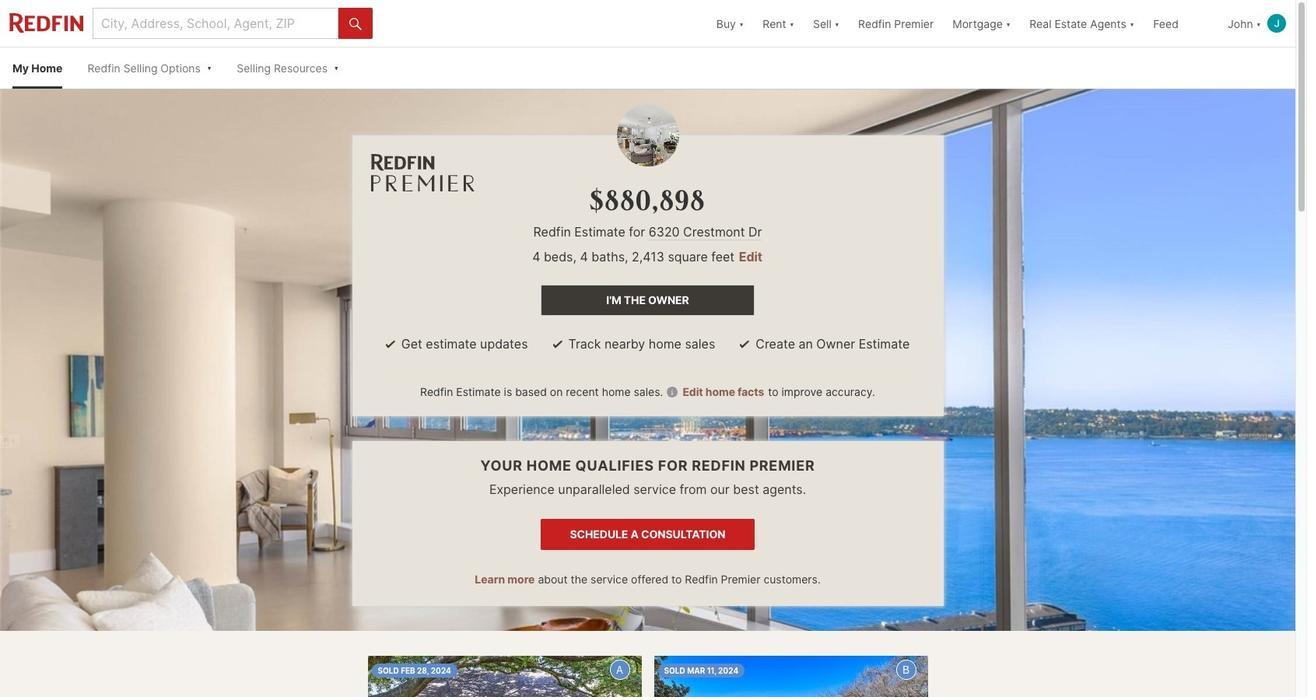 Task type: describe. For each thing, give the bounding box(es) containing it.
City, Address, School, Agent, ZIP search field
[[93, 8, 338, 39]]



Task type: vqa. For each thing, say whether or not it's contained in the screenshot.
city, address, school, agent, zip Search Box
yes



Task type: locate. For each thing, give the bounding box(es) containing it.
premier logo image
[[371, 154, 475, 191]]

photo of 4939 creighton dr, dallas, tx 75214 image
[[368, 656, 642, 697]]

submit search image
[[349, 18, 362, 30]]

photo of 5411 ledgestone dr, dallas, tx 75214 image
[[654, 656, 928, 697]]

user photo image
[[1268, 14, 1286, 33]]



